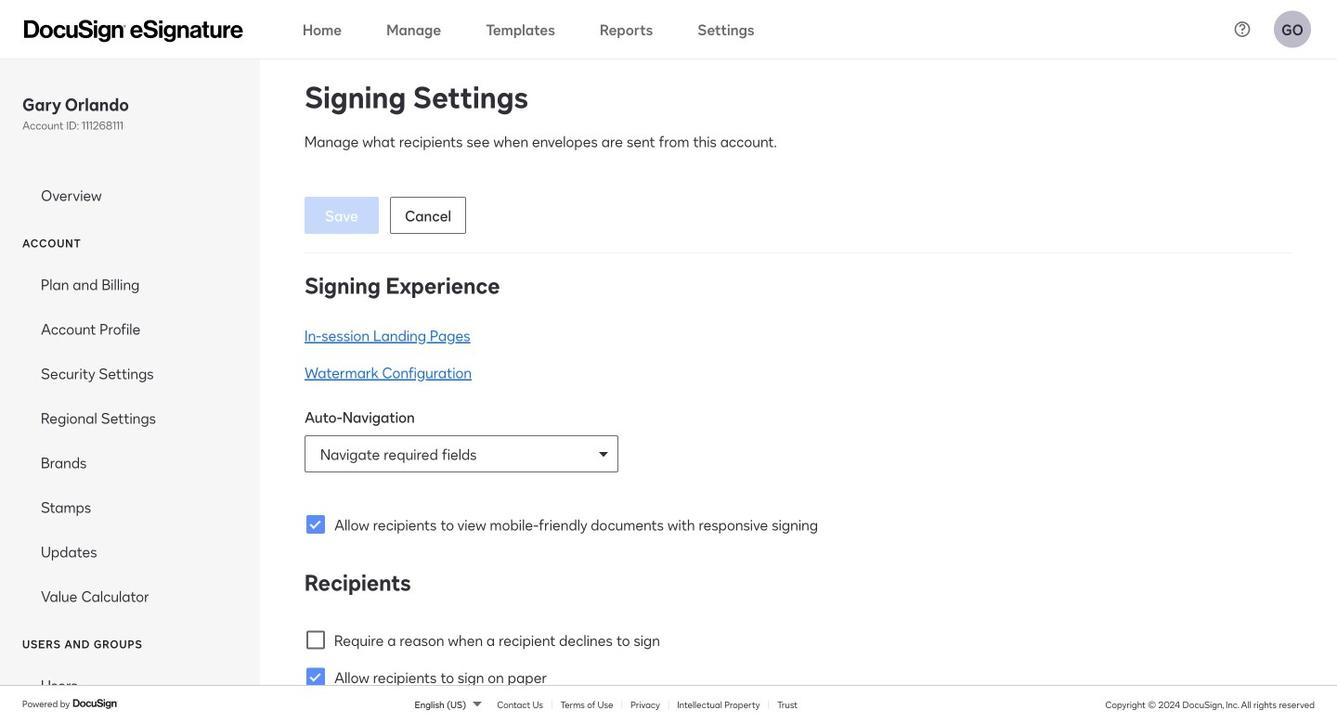 Task type: locate. For each thing, give the bounding box(es) containing it.
docusign admin image
[[24, 20, 243, 42]]

docusign image
[[73, 697, 119, 712]]



Task type: vqa. For each thing, say whether or not it's contained in the screenshot.
Sending Logo
no



Task type: describe. For each thing, give the bounding box(es) containing it.
account element
[[0, 262, 260, 619]]



